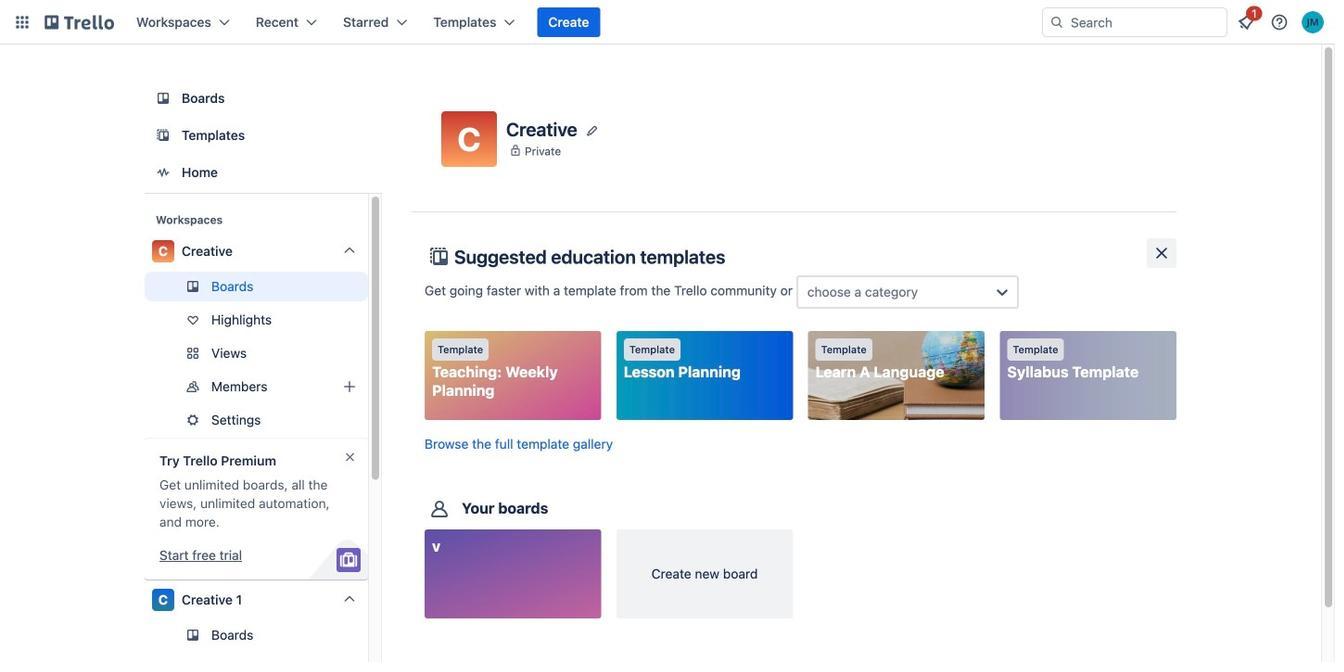 Task type: locate. For each thing, give the bounding box(es) containing it.
home image
[[152, 161, 174, 184]]

jeremy miller (jeremymiller198) image
[[1302, 11, 1324, 33]]

Search field
[[1064, 9, 1227, 35]]

forward image down forward image
[[364, 409, 387, 431]]

open information menu image
[[1270, 13, 1289, 32]]

1 notification image
[[1235, 11, 1257, 33]]

1 forward image from the top
[[364, 342, 387, 364]]

1 vertical spatial forward image
[[364, 409, 387, 431]]

2 forward image from the top
[[364, 409, 387, 431]]

0 vertical spatial forward image
[[364, 342, 387, 364]]

forward image
[[364, 342, 387, 364], [364, 409, 387, 431]]

forward image up forward image
[[364, 342, 387, 364]]



Task type: vqa. For each thing, say whether or not it's contained in the screenshot.
leftmost free
no



Task type: describe. For each thing, give the bounding box(es) containing it.
back to home image
[[45, 7, 114, 37]]

search image
[[1050, 15, 1064, 30]]

primary element
[[0, 0, 1335, 45]]

board image
[[152, 87, 174, 109]]

add image
[[338, 376, 361, 398]]

forward image
[[364, 376, 387, 398]]

template board image
[[152, 124, 174, 146]]



